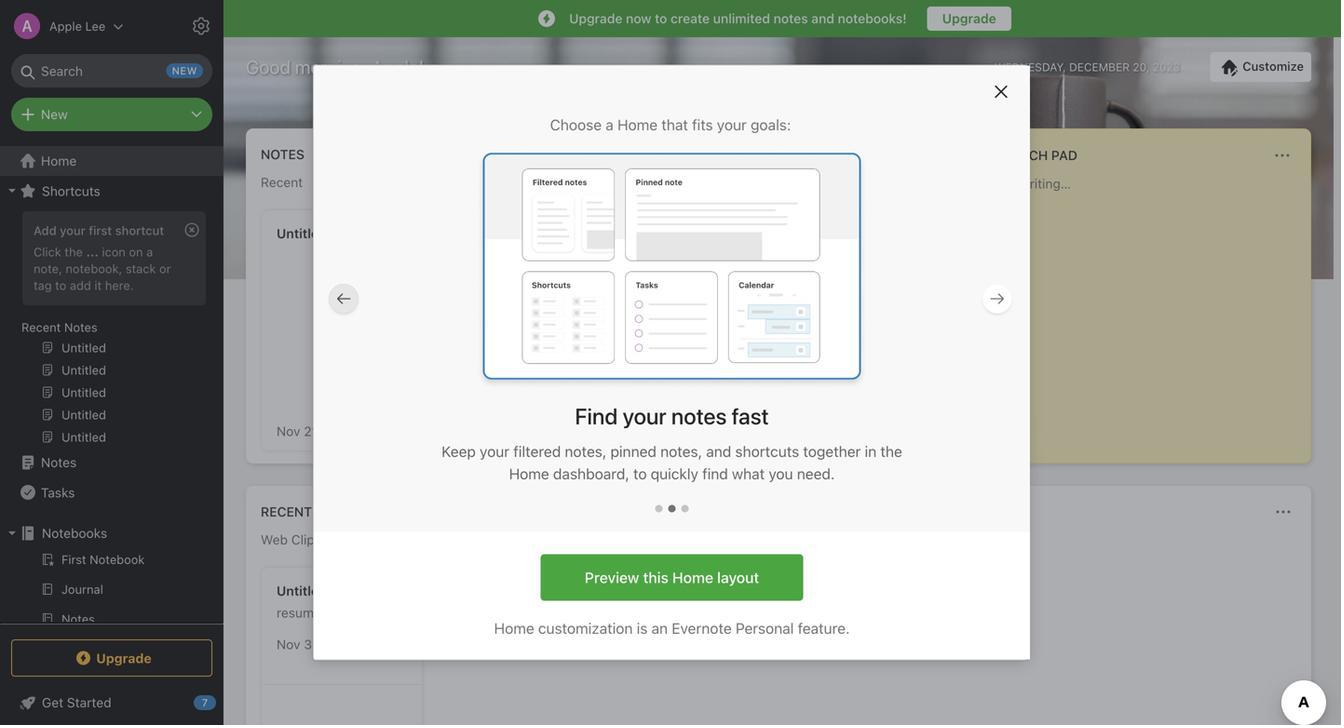 Task type: locate. For each thing, give the bounding box(es) containing it.
21 down find your notes fast
[[647, 431, 661, 447]]

home down 'filtered'
[[509, 466, 550, 483]]

1 vertical spatial a
[[146, 245, 153, 259]]

most
[[719, 307, 749, 322]]

about
[[620, 346, 654, 361]]

to left collect
[[620, 307, 632, 322]]

important down below
[[626, 405, 677, 418]]

group
[[0, 206, 215, 456], [0, 549, 215, 668]]

untitled inside untitled about this template use this template as a central repository to collect all the most important information about your trips. complete the infor mation below and...
[[620, 226, 670, 241]]

unlimited
[[714, 11, 771, 26]]

untitled inside untitled resume.pdf:
[[277, 584, 327, 599]]

recent inside group
[[21, 321, 61, 335]]

notes down below
[[672, 404, 727, 430]]

your for keep your filtered notes, pinned notes, and shortcuts together in the home dashboard, to quickly find what you need.
[[480, 443, 510, 461]]

home
[[618, 116, 658, 134], [41, 153, 77, 169], [509, 466, 550, 483], [673, 569, 714, 587], [494, 620, 535, 638]]

0 vertical spatial this
[[659, 248, 681, 263]]

notes right unlimited
[[774, 11, 808, 26]]

notes inside notes button
[[261, 147, 305, 162]]

customize button
[[1211, 52, 1312, 82]]

to inside untitled about this template use this template as a central repository to collect all the most important information about your trips. complete the infor mation below and...
[[620, 307, 632, 322]]

1 horizontal spatial notes
[[774, 11, 808, 26]]

apple!
[[372, 56, 424, 78]]

upgrade inside button
[[943, 11, 997, 26]]

0/3
[[813, 283, 830, 296]]

1 vertical spatial template
[[672, 267, 725, 283]]

untitled resume.pdf:
[[277, 584, 349, 621]]

notes up recent tab
[[261, 147, 305, 162]]

your up complete
[[658, 346, 684, 361]]

notes inside group
[[64, 321, 98, 335]]

2 horizontal spatial upgrade
[[943, 11, 997, 26]]

and for shortcuts
[[707, 443, 732, 461]]

21 down 0/3
[[818, 316, 832, 331]]

untitled for resume.pdf:
[[277, 584, 327, 599]]

1 vertical spatial this
[[647, 267, 669, 283]]

important
[[620, 326, 678, 342], [626, 405, 677, 418]]

cancel image
[[989, 79, 1015, 105]]

fast
[[732, 404, 769, 430]]

2 horizontal spatial nov 21
[[791, 316, 832, 331]]

untitled for about this template use this template as a central repository to collect all the most important information about your trips. complete the infor mation below and...
[[620, 226, 670, 241]]

central
[[630, 287, 672, 302]]

template up repository
[[672, 267, 725, 283]]

1 vertical spatial notes
[[672, 404, 727, 430]]

world"
[[862, 248, 903, 263]]

0 vertical spatial group
[[0, 206, 215, 456]]

1 horizontal spatial recent
[[261, 175, 303, 190]]

0 horizontal spatial notes
[[672, 404, 727, 430]]

1 group from the top
[[0, 206, 215, 456]]

important down collect
[[620, 326, 678, 342]]

notes, up quickly
[[661, 443, 703, 461]]

recent for recent
[[261, 175, 303, 190]]

2 vertical spatial a
[[620, 287, 627, 302]]

notes down add
[[64, 321, 98, 335]]

0 horizontal spatial recent
[[21, 321, 61, 335]]

choose a home that fits your goals:
[[550, 116, 791, 134]]

...
[[86, 245, 99, 259]]

notes, up dashboard,
[[565, 443, 607, 461]]

infor
[[704, 365, 738, 381]]

expand notebooks image
[[5, 526, 20, 541]]

images
[[344, 533, 387, 548]]

21
[[818, 316, 832, 331], [304, 424, 318, 439], [647, 431, 661, 447]]

0 vertical spatial a
[[606, 116, 614, 134]]

0 vertical spatial template
[[685, 248, 738, 263]]

your inside keep your filtered notes, pinned notes, and shortcuts together in the home dashboard, to quickly find what you need.
[[480, 443, 510, 461]]

untitled for print("hello world"
[[791, 226, 841, 241]]

2023
[[1153, 61, 1181, 74]]

upgrade button
[[928, 7, 1012, 31]]

preview this home layout
[[585, 569, 760, 587]]

scratch pad
[[987, 148, 1078, 163]]

to down pinned
[[634, 466, 647, 483]]

home up shortcuts at the left top of the page
[[41, 153, 77, 169]]

home customization is an evernote personal feature.
[[494, 620, 850, 638]]

0 horizontal spatial nov 21
[[277, 424, 318, 439]]

2 vertical spatial this
[[643, 569, 669, 587]]

nov left 3
[[277, 637, 301, 653]]

this right preview
[[643, 569, 669, 587]]

fits
[[692, 116, 713, 134]]

layout
[[718, 569, 760, 587]]

a right on
[[146, 245, 153, 259]]

2 notes, from the left
[[661, 443, 703, 461]]

shortcut
[[115, 224, 164, 238]]

nov 21
[[791, 316, 832, 331], [277, 424, 318, 439], [620, 431, 661, 447]]

home link
[[0, 146, 224, 176]]

here.
[[105, 278, 134, 292]]

this right about
[[659, 248, 681, 263]]

1 notes, from the left
[[565, 443, 607, 461]]

Start writing… text field
[[987, 176, 1310, 448]]

mation
[[620, 365, 738, 400]]

recent tab
[[261, 175, 303, 194]]

tab inside recent tab list
[[325, 175, 390, 194]]

1 vertical spatial group
[[0, 549, 215, 668]]

to inside keep your filtered notes, pinned notes, and shortcuts together in the home dashboard, to quickly find what you need.
[[634, 466, 647, 483]]

shortcuts
[[736, 443, 800, 461]]

0 horizontal spatial and
[[707, 443, 732, 461]]

december
[[1070, 61, 1130, 74]]

to right tag
[[55, 278, 66, 292]]

recent down tag
[[21, 321, 61, 335]]

filtered
[[514, 443, 561, 461]]

1 vertical spatial recent
[[21, 321, 61, 335]]

customization
[[539, 620, 633, 638]]

tasks button
[[0, 478, 215, 508]]

tree containing home
[[0, 146, 224, 726]]

notes inside notes link
[[41, 455, 77, 471]]

tab list containing web clips
[[250, 533, 1308, 552]]

0 horizontal spatial a
[[146, 245, 153, 259]]

notebooks
[[42, 526, 107, 541]]

preview
[[585, 569, 640, 587]]

notes
[[774, 11, 808, 26], [672, 404, 727, 430]]

notes
[[261, 147, 305, 162], [64, 321, 98, 335], [41, 455, 77, 471]]

0 vertical spatial notes
[[261, 147, 305, 162]]

0 horizontal spatial notes,
[[565, 443, 607, 461]]

nov
[[791, 316, 815, 331], [277, 424, 301, 439], [620, 431, 643, 447], [277, 637, 301, 653]]

upgrade inside popup button
[[96, 651, 152, 666]]

nov up recently
[[277, 424, 301, 439]]

2 horizontal spatial a
[[620, 287, 627, 302]]

and up find on the bottom right of the page
[[707, 443, 732, 461]]

web
[[261, 533, 288, 548]]

nov down 0/3
[[791, 316, 815, 331]]

notebook,
[[66, 262, 122, 276]]

nov 21 down find your notes fast
[[620, 431, 661, 447]]

a right choose
[[606, 116, 614, 134]]

your inside untitled about this template use this template as a central repository to collect all the most important information about your trips. complete the infor mation below and...
[[658, 346, 684, 361]]

2 vertical spatial notes
[[41, 455, 77, 471]]

the inside keep your filtered notes, pinned notes, and shortcuts together in the home dashboard, to quickly find what you need.
[[881, 443, 903, 461]]

this up central
[[647, 267, 669, 283]]

your
[[717, 116, 747, 134], [60, 224, 86, 238], [658, 346, 684, 361], [623, 404, 667, 430], [480, 443, 510, 461]]

home left customization
[[494, 620, 535, 638]]

None search field
[[24, 54, 199, 88]]

below
[[664, 385, 700, 400]]

the left ...
[[65, 245, 83, 259]]

a inside untitled about this template use this template as a central repository to collect all the most important information about your trips. complete the infor mation below and...
[[620, 287, 627, 302]]

your right keep
[[480, 443, 510, 461]]

untitled inside untitled print("hello world"
[[791, 226, 841, 241]]

new
[[41, 107, 68, 122]]

nov 21 down 0/3
[[791, 316, 832, 331]]

important inside untitled about this template use this template as a central repository to collect all the most important information about your trips. complete the infor mation below and...
[[620, 326, 678, 342]]

thumbnail image
[[776, 347, 936, 448]]

0 vertical spatial notes
[[774, 11, 808, 26]]

feature.
[[798, 620, 850, 638]]

your up pinned
[[623, 404, 667, 430]]

tree
[[0, 146, 224, 726]]

recent for recent notes
[[21, 321, 61, 335]]

0 vertical spatial and
[[812, 11, 835, 26]]

audio tab
[[501, 533, 535, 548]]

template up as
[[685, 248, 738, 263]]

tab
[[325, 175, 390, 194]]

a down use
[[620, 287, 627, 302]]

your for add your first shortcut
[[60, 224, 86, 238]]

emails tab
[[557, 533, 596, 548]]

try calendar feature for free element
[[314, 66, 1031, 533]]

nov 21 up recently
[[277, 424, 318, 439]]

notes up tasks
[[41, 455, 77, 471]]

1 vertical spatial important
[[626, 405, 677, 418]]

find your notes fast tab panel
[[314, 66, 1031, 486]]

add your first shortcut
[[34, 224, 164, 238]]

the right in
[[881, 443, 903, 461]]

tab list
[[250, 533, 1308, 552]]

previous slide image
[[333, 288, 355, 310]]

to right now
[[655, 11, 668, 26]]

0 vertical spatial important
[[620, 326, 678, 342]]

home left layout
[[673, 569, 714, 587]]

scratch pad button
[[984, 144, 1078, 167]]

click the ...
[[34, 245, 99, 259]]

and
[[812, 11, 835, 26], [707, 443, 732, 461]]

and inside keep your filtered notes, pinned notes, and shortcuts together in the home dashboard, to quickly find what you need.
[[707, 443, 732, 461]]

to
[[655, 11, 668, 26], [55, 278, 66, 292], [620, 307, 632, 322], [634, 466, 647, 483]]

about
[[620, 248, 656, 263]]

1 vertical spatial and
[[707, 443, 732, 461]]

0 vertical spatial recent
[[261, 175, 303, 190]]

1 vertical spatial notes
[[64, 321, 98, 335]]

this
[[659, 248, 681, 263], [647, 267, 669, 283], [643, 569, 669, 587]]

notebooks link
[[0, 519, 215, 549]]

and left notebooks!
[[812, 11, 835, 26]]

0 horizontal spatial upgrade
[[96, 651, 152, 666]]

3
[[304, 637, 312, 653]]

recent inside tab list
[[261, 175, 303, 190]]

your up click the ...
[[60, 224, 86, 238]]

next slide image
[[987, 288, 1009, 310]]

find
[[703, 466, 728, 483]]

recent down notes button
[[261, 175, 303, 190]]

recent
[[261, 175, 303, 190], [21, 321, 61, 335]]

1 horizontal spatial and
[[812, 11, 835, 26]]

21 up recently
[[304, 424, 318, 439]]

template
[[685, 248, 738, 263], [672, 267, 725, 283]]

1 horizontal spatial upgrade
[[569, 11, 623, 26]]

1 horizontal spatial notes,
[[661, 443, 703, 461]]

recently captured button
[[257, 501, 400, 524]]

settings image
[[190, 15, 212, 37]]

collect
[[635, 307, 676, 322]]



Task type: describe. For each thing, give the bounding box(es) containing it.
emails
[[557, 533, 596, 548]]

2 horizontal spatial 21
[[818, 316, 832, 331]]

icon
[[102, 245, 126, 259]]

new button
[[11, 98, 212, 131]]

1 horizontal spatial a
[[606, 116, 614, 134]]

it
[[94, 278, 102, 292]]

the down repository
[[696, 307, 715, 322]]

home left the that
[[618, 116, 658, 134]]

quickly
[[651, 466, 699, 483]]

pinned
[[611, 443, 657, 461]]

upgrade for upgrade button
[[943, 11, 997, 26]]

morning,
[[295, 56, 367, 78]]

pad
[[1052, 148, 1078, 163]]

first
[[89, 224, 112, 238]]

to inside the icon on a note, notebook, stack or tag to add it here.
[[55, 278, 66, 292]]

notebooks!
[[838, 11, 907, 26]]

scratch
[[987, 148, 1049, 163]]

customize
[[1243, 59, 1305, 73]]

or
[[159, 262, 171, 276]]

notes link
[[0, 448, 215, 478]]

untitled button
[[433, 211, 594, 451]]

1 horizontal spatial 21
[[647, 431, 661, 447]]

documents
[[410, 533, 478, 548]]

untitled print("hello world"
[[791, 226, 903, 263]]

1 horizontal spatial nov 21
[[620, 431, 661, 447]]

recent notes
[[21, 321, 98, 335]]

your right fits
[[717, 116, 747, 134]]

group containing add your first shortcut
[[0, 206, 215, 456]]

trips.
[[688, 346, 719, 361]]

home inside home link
[[41, 153, 77, 169]]

clips
[[291, 533, 321, 548]]

resume.pdf:
[[277, 606, 349, 621]]

0 horizontal spatial 21
[[304, 424, 318, 439]]

preview this home layout button
[[541, 555, 804, 601]]

as
[[729, 267, 742, 283]]

print("hello
[[791, 248, 859, 263]]

icon on a note, notebook, stack or tag to add it here.
[[34, 245, 171, 292]]

untitled inside button
[[448, 226, 498, 241]]

all
[[679, 307, 692, 322]]

personal
[[736, 620, 794, 638]]

choose
[[550, 116, 602, 134]]

Search text field
[[24, 54, 199, 88]]

notes inside the find your notes fast tab panel
[[672, 404, 727, 430]]

evernote
[[672, 620, 732, 638]]

need.
[[797, 466, 835, 483]]

you
[[769, 466, 794, 483]]

that
[[662, 116, 689, 134]]

choose slide to display tab list
[[656, 486, 689, 533]]

goals:
[[751, 116, 791, 134]]

complete
[[620, 365, 678, 381]]

wednesday, december 20, 2023
[[995, 61, 1181, 74]]

find
[[575, 404, 618, 430]]

notes button
[[257, 144, 327, 166]]

images tab
[[344, 533, 387, 548]]

your for find your notes fast
[[623, 404, 667, 430]]

20,
[[1134, 61, 1150, 74]]

add
[[70, 278, 91, 292]]

web clips tab
[[261, 533, 321, 552]]

upgrade for upgrade now to create unlimited notes and notebooks!
[[569, 11, 623, 26]]

what
[[732, 466, 765, 483]]

wednesday,
[[995, 61, 1067, 74]]

recently captured
[[261, 505, 400, 520]]

recent tab list
[[250, 175, 945, 194]]

home inside keep your filtered notes, pinned notes, and shortcuts together in the home dashboard, to quickly find what you need.
[[509, 466, 550, 483]]

find your notes fast
[[575, 404, 769, 430]]

a inside the icon on a note, notebook, stack or tag to add it here.
[[146, 245, 153, 259]]

good
[[246, 56, 291, 78]]

create
[[671, 11, 710, 26]]

shortcuts
[[42, 183, 100, 199]]

shortcuts button
[[0, 176, 215, 206]]

an
[[652, 620, 668, 638]]

repository
[[675, 287, 736, 302]]

nov down find your notes fast
[[620, 431, 643, 447]]

the up below
[[681, 365, 701, 381]]

add
[[34, 224, 57, 238]]

now
[[626, 11, 652, 26]]

information
[[682, 326, 750, 342]]

click
[[34, 245, 61, 259]]

is
[[637, 620, 648, 638]]

keep your filtered notes, pinned notes, and shortcuts together in the home dashboard, to quickly find what you need.
[[442, 443, 903, 483]]

and for notebooks!
[[812, 11, 835, 26]]

this inside preview this home layout button
[[643, 569, 669, 587]]

documents tab
[[410, 533, 478, 552]]

upgrade now to create unlimited notes and notebooks!
[[569, 11, 907, 26]]

home inside preview this home layout button
[[673, 569, 714, 587]]

keep
[[442, 443, 476, 461]]

audio
[[501, 533, 535, 548]]

untitled about this template use this template as a central repository to collect all the most important information about your trips. complete the infor mation below and...
[[620, 226, 750, 400]]

the inside tree
[[65, 245, 83, 259]]

good morning, apple!
[[246, 56, 424, 78]]

2 group from the top
[[0, 549, 215, 668]]

and...
[[703, 385, 737, 400]]

tasks
[[41, 485, 75, 501]]

stack
[[126, 262, 156, 276]]

recently
[[261, 505, 327, 520]]

in
[[865, 443, 877, 461]]

web clips
[[261, 533, 321, 548]]

on
[[129, 245, 143, 259]]



Task type: vqa. For each thing, say whether or not it's contained in the screenshot.
'Tag 3'
no



